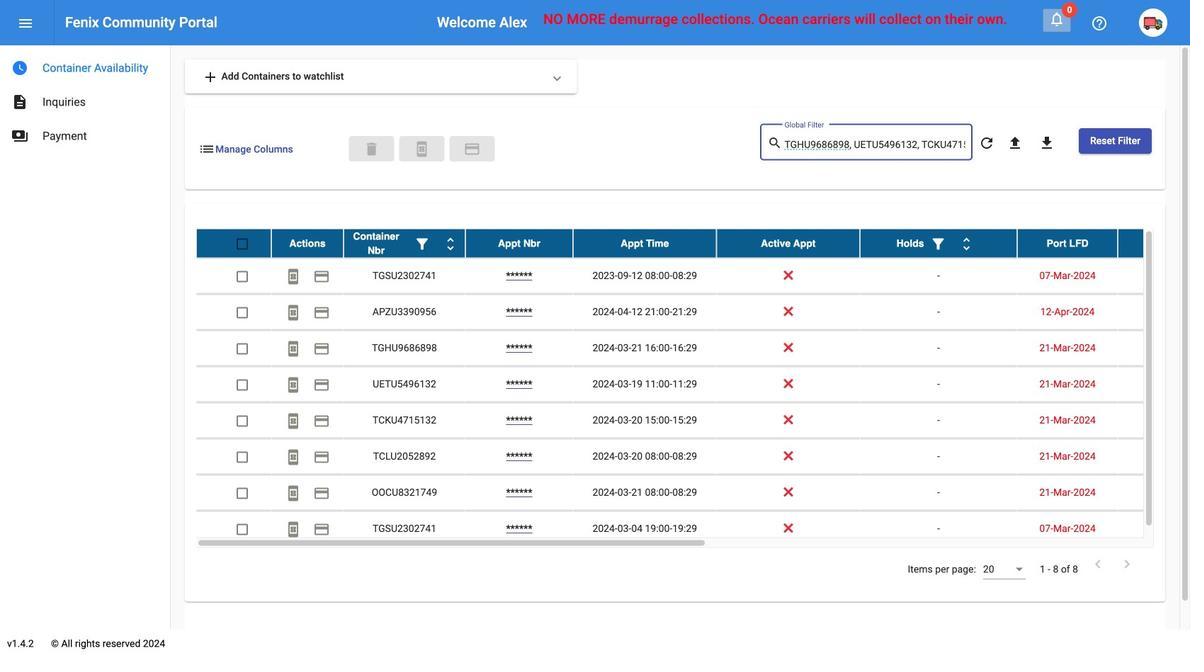 Task type: vqa. For each thing, say whether or not it's contained in the screenshot.
7th row from the top
yes



Task type: describe. For each thing, give the bounding box(es) containing it.
no color image inside "column header"
[[414, 236, 431, 253]]

7 column header from the left
[[1018, 229, 1118, 258]]

1 row from the top
[[196, 229, 1191, 258]]

4 cell from the top
[[1118, 367, 1191, 402]]

5 column header from the left
[[717, 229, 860, 258]]

2 cell from the top
[[1118, 295, 1191, 330]]

6 column header from the left
[[860, 229, 1018, 258]]

Global Watchlist Filter field
[[785, 139, 966, 150]]

3 cell from the top
[[1118, 331, 1191, 366]]

delete image
[[363, 141, 380, 158]]

3 column header from the left
[[466, 229, 573, 258]]

8 row from the top
[[196, 475, 1191, 511]]



Task type: locate. For each thing, give the bounding box(es) containing it.
column header
[[271, 229, 344, 258], [344, 229, 466, 258], [466, 229, 573, 258], [573, 229, 717, 258], [717, 229, 860, 258], [860, 229, 1018, 258], [1018, 229, 1118, 258], [1118, 229, 1191, 258]]

7 cell from the top
[[1118, 475, 1191, 511]]

9 row from the top
[[196, 511, 1191, 548]]

grid
[[196, 229, 1191, 548]]

7 row from the top
[[196, 439, 1191, 475]]

4 row from the top
[[196, 331, 1191, 367]]

8 cell from the top
[[1118, 511, 1191, 547]]

5 row from the top
[[196, 367, 1191, 403]]

1 cell from the top
[[1118, 258, 1191, 294]]

2 column header from the left
[[344, 229, 466, 258]]

row
[[196, 229, 1191, 258], [196, 258, 1191, 295], [196, 295, 1191, 331], [196, 331, 1191, 367], [196, 367, 1191, 403], [196, 403, 1191, 439], [196, 439, 1191, 475], [196, 475, 1191, 511], [196, 511, 1191, 548]]

3 row from the top
[[196, 295, 1191, 331]]

1 column header from the left
[[271, 229, 344, 258]]

6 cell from the top
[[1118, 439, 1191, 475]]

2 row from the top
[[196, 258, 1191, 295]]

no color image
[[1049, 11, 1066, 28], [17, 15, 34, 32], [1091, 15, 1108, 32], [979, 135, 996, 152], [1007, 135, 1024, 152], [1039, 135, 1056, 152], [768, 135, 785, 152], [414, 141, 431, 158], [464, 141, 481, 158], [442, 236, 459, 253], [930, 236, 947, 253], [959, 236, 976, 253], [285, 340, 302, 357], [285, 377, 302, 394], [285, 413, 302, 430], [313, 413, 330, 430], [313, 449, 330, 466], [285, 485, 302, 502], [313, 485, 330, 502], [313, 521, 330, 538], [1119, 556, 1136, 573]]

4 column header from the left
[[573, 229, 717, 258]]

no color image
[[11, 60, 28, 77], [202, 69, 219, 86], [11, 94, 28, 111], [11, 128, 28, 145], [198, 141, 215, 158], [414, 236, 431, 253], [285, 268, 302, 285], [313, 268, 330, 285], [285, 304, 302, 321], [313, 304, 330, 321], [313, 340, 330, 357], [313, 377, 330, 394], [285, 449, 302, 466], [285, 521, 302, 538], [1090, 556, 1107, 573]]

5 cell from the top
[[1118, 403, 1191, 438]]

cell
[[1118, 258, 1191, 294], [1118, 295, 1191, 330], [1118, 331, 1191, 366], [1118, 367, 1191, 402], [1118, 403, 1191, 438], [1118, 439, 1191, 475], [1118, 475, 1191, 511], [1118, 511, 1191, 547]]

navigation
[[0, 45, 170, 153]]

8 column header from the left
[[1118, 229, 1191, 258]]

6 row from the top
[[196, 403, 1191, 439]]



